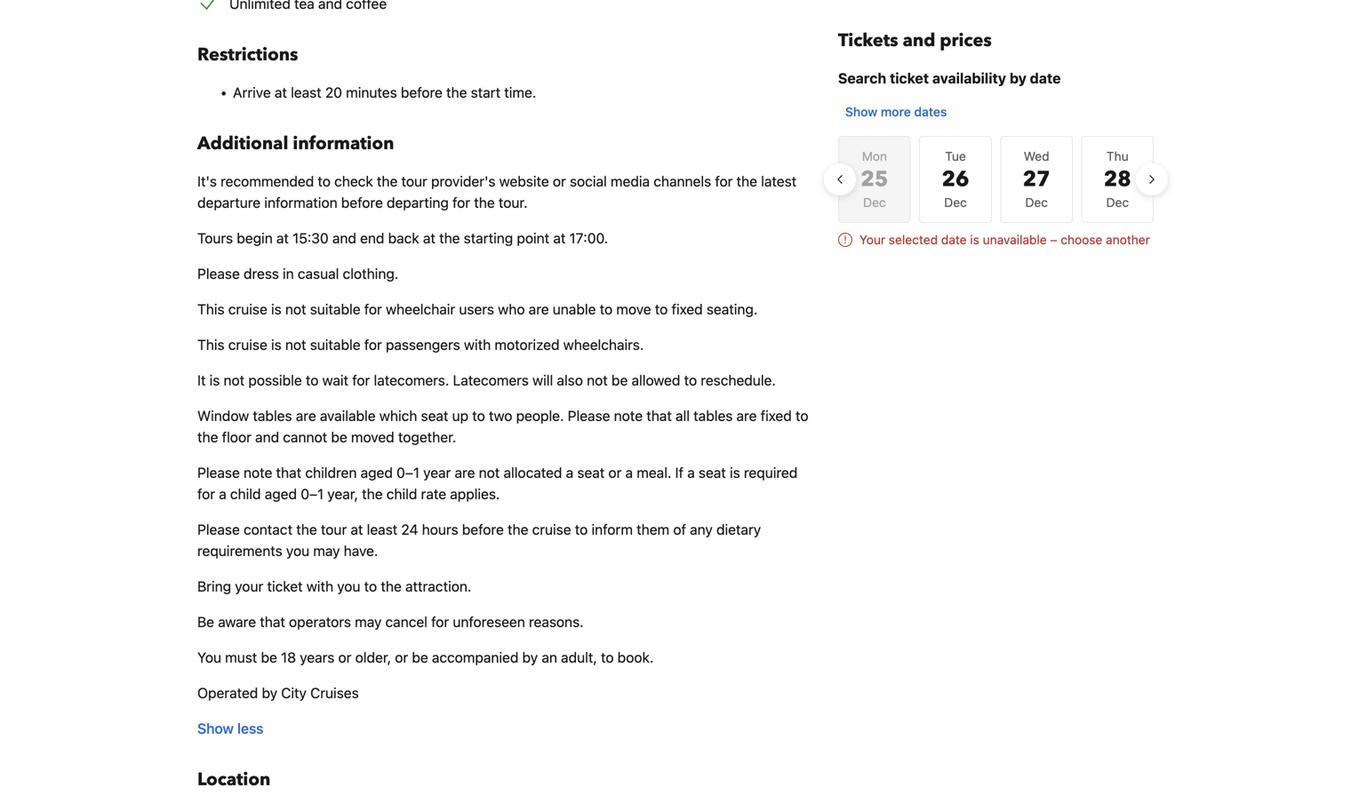 Task type: describe. For each thing, give the bounding box(es) containing it.
have.
[[344, 543, 378, 560]]

thu
[[1107, 149, 1129, 164]]

selected
[[889, 233, 938, 247]]

motorized
[[495, 337, 560, 353]]

1 vertical spatial by
[[522, 650, 538, 666]]

to right allowed
[[684, 372, 697, 389]]

region containing 25
[[824, 128, 1168, 231]]

mon
[[862, 149, 887, 164]]

check
[[334, 173, 373, 190]]

wheelchair
[[386, 301, 455, 318]]

to left move
[[600, 301, 613, 318]]

is left unavailable at the right of page
[[970, 233, 980, 247]]

show less button
[[197, 718, 264, 740]]

the inside window tables are available which seat up to two people. please note that all tables are fixed to the floor and cannot be moved together.
[[197, 429, 218, 446]]

are down reschedule. on the top of the page
[[737, 408, 757, 425]]

26
[[942, 165, 970, 194]]

passengers
[[386, 337, 460, 353]]

dec for 28
[[1107, 195, 1129, 210]]

1 horizontal spatial you
[[337, 578, 361, 595]]

24
[[401, 521, 418, 538]]

please for please note that children aged 0–1 year are not allocated a seat or a meal. if a seat is required for a child aged 0–1 year, the child rate applies.
[[197, 465, 240, 481]]

note inside please note that children aged 0–1 year are not allocated a seat or a meal. if a seat is required for a child aged 0–1 year, the child rate applies.
[[244, 465, 272, 481]]

1 child from the left
[[230, 486, 261, 503]]

mon 25 dec
[[861, 149, 889, 210]]

wheelchairs.
[[563, 337, 644, 353]]

operators
[[289, 614, 351, 631]]

or right older, at the bottom left of page
[[395, 650, 408, 666]]

cruise for this cruise is not suitable for wheelchair users who are unable to move to fixed seating.
[[228, 301, 267, 318]]

to inside it's recommended to check the tour provider's website or social media channels for the latest departure information before departing for the tour.
[[318, 173, 331, 190]]

tickets and prices
[[838, 28, 992, 53]]

casual
[[298, 265, 339, 282]]

or right years at bottom
[[338, 650, 352, 666]]

the left the tour.
[[474, 194, 495, 211]]

0 vertical spatial information
[[293, 132, 394, 156]]

moved
[[351, 429, 395, 446]]

of
[[673, 521, 686, 538]]

who
[[498, 301, 525, 318]]

to right up at the bottom left of the page
[[472, 408, 485, 425]]

this for this cruise is not suitable for passengers with motorized wheelchairs.
[[197, 337, 225, 353]]

seat inside window tables are available which seat up to two people. please note that all tables are fixed to the floor and cannot be moved together.
[[421, 408, 449, 425]]

it is not possible to wait for latecomers. latecomers will also not be allowed to reschedule.
[[197, 372, 776, 389]]

channels
[[654, 173, 711, 190]]

show less
[[197, 721, 264, 738]]

0 horizontal spatial ticket
[[267, 578, 303, 595]]

the left starting
[[439, 230, 460, 247]]

to up required
[[796, 408, 809, 425]]

tours
[[197, 230, 233, 247]]

tour inside please contact the tour at least 24 hours before the cruise to inform them of any dietary requirements you may have.
[[321, 521, 347, 538]]

applies.
[[450, 486, 500, 503]]

this cruise is not suitable for passengers with motorized wheelchairs.
[[197, 337, 644, 353]]

arrive at least 20 minutes before the start time.
[[233, 84, 536, 101]]

least inside please contact the tour at least 24 hours before the cruise to inform them of any dietary requirements you may have.
[[367, 521, 398, 538]]

to right move
[[655, 301, 668, 318]]

for inside please note that children aged 0–1 year are not allocated a seat or a meal. if a seat is required for a child aged 0–1 year, the child rate applies.
[[197, 486, 215, 503]]

0 vertical spatial and
[[903, 28, 936, 53]]

reschedule.
[[701, 372, 776, 389]]

cannot
[[283, 429, 327, 446]]

is right it
[[210, 372, 220, 389]]

back
[[388, 230, 419, 247]]

not right it
[[224, 372, 245, 389]]

0 horizontal spatial 0–1
[[301, 486, 324, 503]]

people.
[[516, 408, 564, 425]]

for right wait
[[352, 372, 370, 389]]

0 vertical spatial 0–1
[[397, 465, 420, 481]]

to left wait
[[306, 372, 319, 389]]

is inside please note that children aged 0–1 year are not allocated a seat or a meal. if a seat is required for a child aged 0–1 year, the child rate applies.
[[730, 465, 740, 481]]

at right "arrive"
[[275, 84, 287, 101]]

0 horizontal spatial by
[[262, 685, 278, 702]]

not right also on the top of the page
[[587, 372, 608, 389]]

reasons.
[[529, 614, 584, 631]]

1 vertical spatial aged
[[265, 486, 297, 503]]

available
[[320, 408, 376, 425]]

dress
[[244, 265, 279, 282]]

cruise inside please contact the tour at least 24 hours before the cruise to inform them of any dietary requirements you may have.
[[532, 521, 571, 538]]

provider's
[[431, 173, 496, 190]]

the left latest
[[737, 173, 758, 190]]

2 tables from the left
[[694, 408, 733, 425]]

users
[[459, 301, 494, 318]]

restrictions
[[197, 43, 298, 67]]

the right the check
[[377, 173, 398, 190]]

you inside please contact the tour at least 24 hours before the cruise to inform them of any dietary requirements you may have.
[[286, 543, 310, 560]]

please note that children aged 0–1 year are not allocated a seat or a meal. if a seat is required for a child aged 0–1 year, the child rate applies.
[[197, 465, 798, 503]]

17:00.
[[570, 230, 608, 247]]

28
[[1104, 165, 1132, 194]]

year
[[423, 465, 451, 481]]

before inside please contact the tour at least 24 hours before the cruise to inform them of any dietary requirements you may have.
[[462, 521, 504, 538]]

website
[[499, 173, 549, 190]]

cruises
[[310, 685, 359, 702]]

social
[[570, 173, 607, 190]]

2 child from the left
[[387, 486, 417, 503]]

year,
[[327, 486, 358, 503]]

together.
[[398, 429, 456, 446]]

recommended
[[221, 173, 314, 190]]

this for this cruise is not suitable for wheelchair users who are unable to move to fixed seating.
[[197, 301, 225, 318]]

for down provider's on the top of the page
[[453, 194, 470, 211]]

for left passengers
[[364, 337, 382, 353]]

contact
[[244, 521, 293, 538]]

attraction.
[[405, 578, 472, 595]]

tue 26 dec
[[942, 149, 970, 210]]

or inside it's recommended to check the tour provider's website or social media channels for the latest departure information before departing for the tour.
[[553, 173, 566, 190]]

another
[[1106, 233, 1150, 247]]

aware
[[218, 614, 256, 631]]

27
[[1023, 165, 1051, 194]]

if
[[675, 465, 684, 481]]

your selected date is unavailable – choose another
[[860, 233, 1150, 247]]

may inside please contact the tour at least 24 hours before the cruise to inform them of any dietary requirements you may have.
[[313, 543, 340, 560]]

be aware that operators may cancel for unforeseen reasons.
[[197, 614, 584, 631]]

your
[[235, 578, 263, 595]]

are inside please note that children aged 0–1 year are not allocated a seat or a meal. if a seat is required for a child aged 0–1 year, the child rate applies.
[[455, 465, 475, 481]]

18
[[281, 650, 296, 666]]

at inside please contact the tour at least 24 hours before the cruise to inform them of any dietary requirements you may have.
[[351, 521, 363, 538]]

are right 'who'
[[529, 301, 549, 318]]

wait
[[322, 372, 349, 389]]

at right begin
[[276, 230, 289, 247]]

be down cancel
[[412, 650, 428, 666]]

operated
[[197, 685, 258, 702]]

be left the 18
[[261, 650, 277, 666]]

2 horizontal spatial by
[[1010, 70, 1027, 87]]

is up possible
[[271, 337, 282, 353]]

tour.
[[499, 194, 528, 211]]

a down floor on the left bottom of page
[[219, 486, 227, 503]]

starting
[[464, 230, 513, 247]]

not inside please note that children aged 0–1 year are not allocated a seat or a meal. if a seat is required for a child aged 0–1 year, the child rate applies.
[[479, 465, 500, 481]]

and inside window tables are available which seat up to two people. please note that all tables are fixed to the floor and cannot be moved together.
[[255, 429, 279, 446]]

children
[[305, 465, 357, 481]]

to left book.
[[601, 650, 614, 666]]

0 horizontal spatial least
[[291, 84, 322, 101]]

the left start
[[446, 84, 467, 101]]

information inside it's recommended to check the tour provider's website or social media channels for the latest departure information before departing for the tour.
[[264, 194, 338, 211]]

1 tables from the left
[[253, 408, 292, 425]]

older,
[[355, 650, 391, 666]]

search
[[838, 70, 887, 87]]

a right if
[[688, 465, 695, 481]]

dec for 25
[[863, 195, 886, 210]]

time.
[[504, 84, 536, 101]]

note inside window tables are available which seat up to two people. please note that all tables are fixed to the floor and cannot be moved together.
[[614, 408, 643, 425]]

1 vertical spatial may
[[355, 614, 382, 631]]

thu 28 dec
[[1104, 149, 1132, 210]]

it's recommended to check the tour provider's website or social media channels for the latest departure information before departing for the tour.
[[197, 173, 797, 211]]

availability
[[933, 70, 1007, 87]]

window
[[197, 408, 249, 425]]

all
[[676, 408, 690, 425]]

unable
[[553, 301, 596, 318]]

unavailable
[[983, 233, 1047, 247]]

dec for 26
[[945, 195, 967, 210]]

location
[[197, 768, 271, 793]]

requirements
[[197, 543, 282, 560]]

0 vertical spatial before
[[401, 84, 443, 101]]

0 vertical spatial fixed
[[672, 301, 703, 318]]



Task type: locate. For each thing, give the bounding box(es) containing it.
the right contact
[[296, 521, 317, 538]]

fixed down reschedule. on the top of the page
[[761, 408, 792, 425]]

dec down the 28
[[1107, 195, 1129, 210]]

0 vertical spatial aged
[[361, 465, 393, 481]]

0 horizontal spatial may
[[313, 543, 340, 560]]

that inside please note that children aged 0–1 year are not allocated a seat or a meal. if a seat is required for a child aged 0–1 year, the child rate applies.
[[276, 465, 302, 481]]

seat up the together.
[[421, 408, 449, 425]]

tour inside it's recommended to check the tour provider's website or social media channels for the latest departure information before departing for the tour.
[[401, 173, 428, 190]]

dec inside thu 28 dec
[[1107, 195, 1129, 210]]

1 vertical spatial this
[[197, 337, 225, 353]]

bring
[[197, 578, 231, 595]]

also
[[557, 372, 583, 389]]

information up the 15:30
[[264, 194, 338, 211]]

to left the check
[[318, 173, 331, 190]]

possible
[[248, 372, 302, 389]]

window tables are available which seat up to two people. please note that all tables are fixed to the floor and cannot be moved together.
[[197, 408, 809, 446]]

more
[[881, 104, 911, 119]]

you must be 18 years or older, or be accompanied by an adult, to book.
[[197, 650, 654, 666]]

fixed left seating.
[[672, 301, 703, 318]]

1 vertical spatial suitable
[[310, 337, 361, 353]]

please for please contact the tour at least 24 hours before the cruise to inform them of any dietary requirements you may have.
[[197, 521, 240, 538]]

1 vertical spatial least
[[367, 521, 398, 538]]

1 this from the top
[[197, 301, 225, 318]]

1 vertical spatial show
[[197, 721, 234, 738]]

4 dec from the left
[[1107, 195, 1129, 210]]

information up the check
[[293, 132, 394, 156]]

0 vertical spatial by
[[1010, 70, 1027, 87]]

at right point
[[553, 230, 566, 247]]

to down have.
[[364, 578, 377, 595]]

and left "end"
[[332, 230, 356, 247]]

allocated
[[504, 465, 562, 481]]

15:30
[[293, 230, 329, 247]]

be
[[612, 372, 628, 389], [331, 429, 347, 446], [261, 650, 277, 666], [412, 650, 428, 666]]

may
[[313, 543, 340, 560], [355, 614, 382, 631]]

by left the an
[[522, 650, 538, 666]]

1 dec from the left
[[863, 195, 886, 210]]

dec inside wed 27 dec
[[1026, 195, 1048, 210]]

show for show less
[[197, 721, 234, 738]]

2 dec from the left
[[945, 195, 967, 210]]

please inside please contact the tour at least 24 hours before the cruise to inform them of any dietary requirements you may have.
[[197, 521, 240, 538]]

1 horizontal spatial tour
[[401, 173, 428, 190]]

or left meal.
[[609, 465, 622, 481]]

0 vertical spatial show
[[846, 104, 878, 119]]

aged down moved
[[361, 465, 393, 481]]

0–1 left year
[[397, 465, 420, 481]]

wed 27 dec
[[1023, 149, 1051, 210]]

1 suitable from the top
[[310, 301, 361, 318]]

you down contact
[[286, 543, 310, 560]]

0 vertical spatial may
[[313, 543, 340, 560]]

note down floor on the left bottom of page
[[244, 465, 272, 481]]

0 vertical spatial tour
[[401, 173, 428, 190]]

please inside please note that children aged 0–1 year are not allocated a seat or a meal. if a seat is required for a child aged 0–1 year, the child rate applies.
[[197, 465, 240, 481]]

with up operators
[[307, 578, 333, 595]]

suitable up wait
[[310, 337, 361, 353]]

be
[[197, 614, 214, 631]]

2 vertical spatial before
[[462, 521, 504, 538]]

1 horizontal spatial by
[[522, 650, 538, 666]]

0 vertical spatial suitable
[[310, 301, 361, 318]]

region
[[824, 128, 1168, 231]]

clothing.
[[343, 265, 399, 282]]

book.
[[618, 650, 654, 666]]

be left allowed
[[612, 372, 628, 389]]

move
[[616, 301, 651, 318]]

to inside please contact the tour at least 24 hours before the cruise to inform them of any dietary requirements you may have.
[[575, 521, 588, 538]]

1 horizontal spatial aged
[[361, 465, 393, 481]]

1 horizontal spatial before
[[401, 84, 443, 101]]

you down have.
[[337, 578, 361, 595]]

to
[[318, 173, 331, 190], [600, 301, 613, 318], [655, 301, 668, 318], [306, 372, 319, 389], [684, 372, 697, 389], [472, 408, 485, 425], [796, 408, 809, 425], [575, 521, 588, 538], [364, 578, 377, 595], [601, 650, 614, 666]]

the down window
[[197, 429, 218, 446]]

show left less
[[197, 721, 234, 738]]

please dress in casual clothing.
[[197, 265, 399, 282]]

you
[[197, 650, 221, 666]]

and right floor on the left bottom of page
[[255, 429, 279, 446]]

inform
[[592, 521, 633, 538]]

1 horizontal spatial and
[[332, 230, 356, 247]]

0 vertical spatial cruise
[[228, 301, 267, 318]]

0 horizontal spatial fixed
[[672, 301, 703, 318]]

0 horizontal spatial you
[[286, 543, 310, 560]]

aged up contact
[[265, 486, 297, 503]]

your
[[860, 233, 886, 247]]

0 vertical spatial note
[[614, 408, 643, 425]]

0 horizontal spatial tables
[[253, 408, 292, 425]]

1 vertical spatial ticket
[[267, 578, 303, 595]]

this cruise is not suitable for wheelchair users who are unable to move to fixed seating.
[[197, 301, 758, 318]]

be down available
[[331, 429, 347, 446]]

required
[[744, 465, 798, 481]]

2 vertical spatial and
[[255, 429, 279, 446]]

date
[[1030, 70, 1061, 87], [942, 233, 967, 247]]

1 horizontal spatial child
[[387, 486, 417, 503]]

the
[[446, 84, 467, 101], [377, 173, 398, 190], [737, 173, 758, 190], [474, 194, 495, 211], [439, 230, 460, 247], [197, 429, 218, 446], [362, 486, 383, 503], [296, 521, 317, 538], [508, 521, 529, 538], [381, 578, 402, 595]]

that for please note that children aged 0–1 year are not allocated a seat or a meal. if a seat is required for a child aged 0–1 year, the child rate applies.
[[276, 465, 302, 481]]

0 vertical spatial this
[[197, 301, 225, 318]]

search ticket availability by date
[[838, 70, 1061, 87]]

fixed inside window tables are available which seat up to two people. please note that all tables are fixed to the floor and cannot be moved together.
[[761, 408, 792, 425]]

1 vertical spatial 0–1
[[301, 486, 324, 503]]

departure
[[197, 194, 261, 211]]

the right year,
[[362, 486, 383, 503]]

show more dates button
[[838, 96, 954, 128]]

20
[[325, 84, 342, 101]]

are up the cannot
[[296, 408, 316, 425]]

may left have.
[[313, 543, 340, 560]]

for right cancel
[[431, 614, 449, 631]]

latecomers
[[453, 372, 529, 389]]

show more dates
[[846, 104, 947, 119]]

1 vertical spatial and
[[332, 230, 356, 247]]

cruise up possible
[[228, 337, 267, 353]]

are up applies. on the bottom left of the page
[[455, 465, 475, 481]]

minutes
[[346, 84, 397, 101]]

this down tours on the top of the page
[[197, 301, 225, 318]]

suitable for passengers
[[310, 337, 361, 353]]

0 horizontal spatial and
[[255, 429, 279, 446]]

date right availability
[[1030, 70, 1061, 87]]

a right allocated
[[566, 465, 574, 481]]

end
[[360, 230, 385, 247]]

to left inform
[[575, 521, 588, 538]]

child left rate
[[387, 486, 417, 503]]

seat right if
[[699, 465, 726, 481]]

tour up have.
[[321, 521, 347, 538]]

latecomers.
[[374, 372, 449, 389]]

arrive
[[233, 84, 271, 101]]

0 horizontal spatial with
[[307, 578, 333, 595]]

tour up "departing"
[[401, 173, 428, 190]]

0 vertical spatial least
[[291, 84, 322, 101]]

may up older, at the bottom left of page
[[355, 614, 382, 631]]

that
[[647, 408, 672, 425], [276, 465, 302, 481], [260, 614, 285, 631]]

not up possible
[[285, 337, 306, 353]]

be inside window tables are available which seat up to two people. please note that all tables are fixed to the floor and cannot be moved together.
[[331, 429, 347, 446]]

1 horizontal spatial note
[[614, 408, 643, 425]]

0 vertical spatial with
[[464, 337, 491, 353]]

show for show more dates
[[846, 104, 878, 119]]

which
[[379, 408, 417, 425]]

date right selected
[[942, 233, 967, 247]]

2 vertical spatial by
[[262, 685, 278, 702]]

allowed
[[632, 372, 681, 389]]

dec down 27
[[1026, 195, 1048, 210]]

seat right allocated
[[577, 465, 605, 481]]

must
[[225, 650, 257, 666]]

please for please dress in casual clothing.
[[197, 265, 240, 282]]

at
[[275, 84, 287, 101], [276, 230, 289, 247], [423, 230, 436, 247], [553, 230, 566, 247], [351, 521, 363, 538]]

before inside it's recommended to check the tour provider's website or social media channels for the latest departure information before departing for the tour.
[[341, 194, 383, 211]]

0 horizontal spatial date
[[942, 233, 967, 247]]

tables right all
[[694, 408, 733, 425]]

media
[[611, 173, 650, 190]]

tables
[[253, 408, 292, 425], [694, 408, 733, 425]]

1 vertical spatial information
[[264, 194, 338, 211]]

0 horizontal spatial show
[[197, 721, 234, 738]]

0 horizontal spatial note
[[244, 465, 272, 481]]

dec for 27
[[1026, 195, 1048, 210]]

suitable
[[310, 301, 361, 318], [310, 337, 361, 353]]

child up contact
[[230, 486, 261, 503]]

1 horizontal spatial date
[[1030, 70, 1061, 87]]

tours begin at 15:30 and end back at the starting point at 17:00.
[[197, 230, 608, 247]]

please inside window tables are available which seat up to two people. please note that all tables are fixed to the floor and cannot be moved together.
[[568, 408, 610, 425]]

a left meal.
[[626, 465, 633, 481]]

1 horizontal spatial show
[[846, 104, 878, 119]]

additional
[[197, 132, 288, 156]]

2 horizontal spatial and
[[903, 28, 936, 53]]

1 vertical spatial note
[[244, 465, 272, 481]]

0 horizontal spatial tour
[[321, 521, 347, 538]]

3 dec from the left
[[1026, 195, 1048, 210]]

dec inside tue 26 dec
[[945, 195, 967, 210]]

1 vertical spatial tour
[[321, 521, 347, 538]]

before right minutes
[[401, 84, 443, 101]]

seat
[[421, 408, 449, 425], [577, 465, 605, 481], [699, 465, 726, 481]]

it's
[[197, 173, 217, 190]]

that for be aware that operators may cancel for unforeseen reasons.
[[260, 614, 285, 631]]

this
[[197, 301, 225, 318], [197, 337, 225, 353]]

dec down 26
[[945, 195, 967, 210]]

1 vertical spatial before
[[341, 194, 383, 211]]

least left 20
[[291, 84, 322, 101]]

please down floor on the left bottom of page
[[197, 465, 240, 481]]

suitable down casual
[[310, 301, 361, 318]]

please down also on the top of the page
[[568, 408, 610, 425]]

accompanied
[[432, 650, 519, 666]]

at right back
[[423, 230, 436, 247]]

0 vertical spatial you
[[286, 543, 310, 560]]

2 this from the top
[[197, 337, 225, 353]]

for right channels
[[715, 173, 733, 190]]

floor
[[222, 429, 252, 446]]

note down allowed
[[614, 408, 643, 425]]

2 vertical spatial cruise
[[532, 521, 571, 538]]

that left all
[[647, 408, 672, 425]]

please contact the tour at least 24 hours before the cruise to inform them of any dietary requirements you may have.
[[197, 521, 761, 560]]

1 vertical spatial cruise
[[228, 337, 267, 353]]

will
[[533, 372, 553, 389]]

dietary
[[717, 521, 761, 538]]

hours
[[422, 521, 458, 538]]

1 vertical spatial with
[[307, 578, 333, 595]]

least
[[291, 84, 322, 101], [367, 521, 398, 538]]

1 horizontal spatial tables
[[694, 408, 733, 425]]

1 vertical spatial fixed
[[761, 408, 792, 425]]

1 vertical spatial date
[[942, 233, 967, 247]]

dec
[[863, 195, 886, 210], [945, 195, 967, 210], [1026, 195, 1048, 210], [1107, 195, 1129, 210]]

not up applies. on the bottom left of the page
[[479, 465, 500, 481]]

dec down 25
[[863, 195, 886, 210]]

0 horizontal spatial seat
[[421, 408, 449, 425]]

tickets
[[838, 28, 899, 53]]

bring your ticket with you to the attraction.
[[197, 578, 472, 595]]

before down the check
[[341, 194, 383, 211]]

show down search
[[846, 104, 878, 119]]

latest
[[761, 173, 797, 190]]

dec inside mon 25 dec
[[863, 195, 886, 210]]

1 horizontal spatial ticket
[[890, 70, 929, 87]]

for up requirements
[[197, 486, 215, 503]]

unforeseen
[[453, 614, 525, 631]]

0–1
[[397, 465, 420, 481], [301, 486, 324, 503]]

please up requirements
[[197, 521, 240, 538]]

1 horizontal spatial seat
[[577, 465, 605, 481]]

additional information
[[197, 132, 394, 156]]

0 horizontal spatial aged
[[265, 486, 297, 503]]

meal.
[[637, 465, 672, 481]]

2 horizontal spatial seat
[[699, 465, 726, 481]]

or left social
[[553, 173, 566, 190]]

two
[[489, 408, 513, 425]]

1 horizontal spatial may
[[355, 614, 382, 631]]

0 vertical spatial ticket
[[890, 70, 929, 87]]

child
[[230, 486, 261, 503], [387, 486, 417, 503]]

for down clothing.
[[364, 301, 382, 318]]

the up be aware that operators may cancel for unforeseen reasons.
[[381, 578, 402, 595]]

ticket up show more dates
[[890, 70, 929, 87]]

is down "dress"
[[271, 301, 282, 318]]

departing
[[387, 194, 449, 211]]

by left the city
[[262, 685, 278, 702]]

start
[[471, 84, 501, 101]]

show
[[846, 104, 878, 119], [197, 721, 234, 738]]

0 horizontal spatial before
[[341, 194, 383, 211]]

the down please note that children aged 0–1 year are not allocated a seat or a meal. if a seat is required for a child aged 0–1 year, the child rate applies.
[[508, 521, 529, 538]]

is left required
[[730, 465, 740, 481]]

2 horizontal spatial before
[[462, 521, 504, 538]]

the inside please note that children aged 0–1 year are not allocated a seat or a meal. if a seat is required for a child aged 0–1 year, the child rate applies.
[[362, 486, 383, 503]]

them
[[637, 521, 670, 538]]

1 horizontal spatial with
[[464, 337, 491, 353]]

–
[[1050, 233, 1058, 247]]

up
[[452, 408, 469, 425]]

1 horizontal spatial least
[[367, 521, 398, 538]]

that inside window tables are available which seat up to two people. please note that all tables are fixed to the floor and cannot be moved together.
[[647, 408, 672, 425]]

0 vertical spatial that
[[647, 408, 672, 425]]

2 suitable from the top
[[310, 337, 361, 353]]

this up it
[[197, 337, 225, 353]]

1 vertical spatial that
[[276, 465, 302, 481]]

not down the please dress in casual clothing.
[[285, 301, 306, 318]]

0–1 down children
[[301, 486, 324, 503]]

0 horizontal spatial child
[[230, 486, 261, 503]]

a
[[566, 465, 574, 481], [626, 465, 633, 481], [688, 465, 695, 481], [219, 486, 227, 503]]

1 vertical spatial you
[[337, 578, 361, 595]]

1 horizontal spatial 0–1
[[397, 465, 420, 481]]

that down the cannot
[[276, 465, 302, 481]]

cruise for this cruise is not suitable for passengers with motorized wheelchairs.
[[228, 337, 267, 353]]

dates
[[914, 104, 947, 119]]

with down this cruise is not suitable for wheelchair users who are unable to move to fixed seating.
[[464, 337, 491, 353]]

or inside please note that children aged 0–1 year are not allocated a seat or a meal. if a seat is required for a child aged 0–1 year, the child rate applies.
[[609, 465, 622, 481]]

0 vertical spatial date
[[1030, 70, 1061, 87]]

suitable for wheelchair
[[310, 301, 361, 318]]

years
[[300, 650, 335, 666]]

an
[[542, 650, 557, 666]]

1 horizontal spatial fixed
[[761, 408, 792, 425]]

2 vertical spatial that
[[260, 614, 285, 631]]



Task type: vqa. For each thing, say whether or not it's contained in the screenshot.
Breakfast
no



